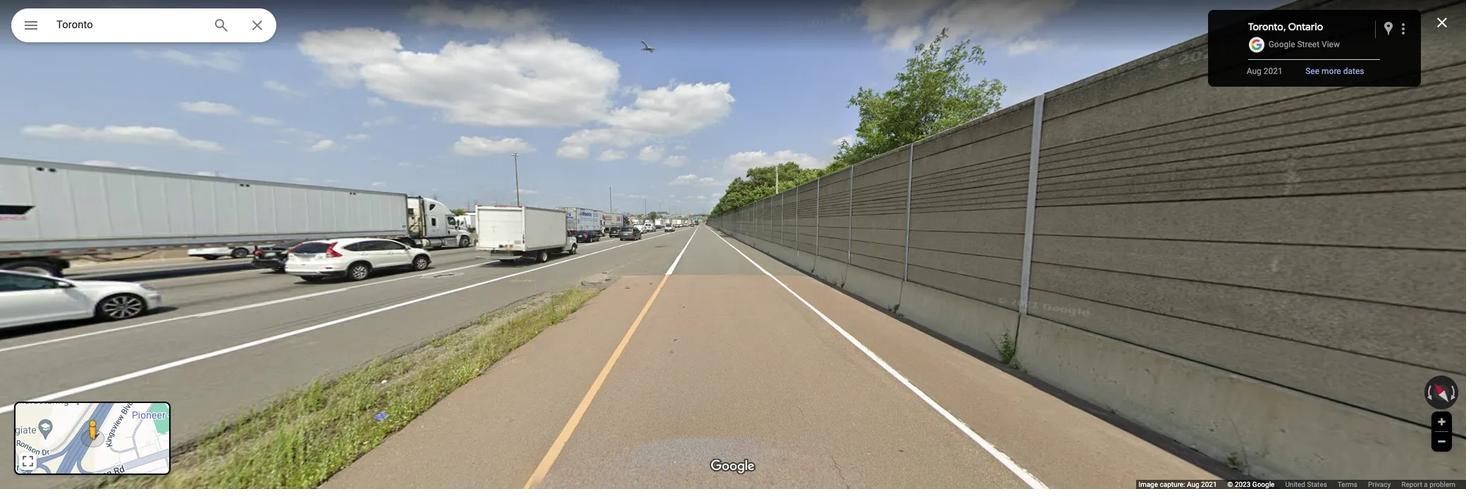 Task type: describe. For each thing, give the bounding box(es) containing it.
google inside footer
[[1253, 481, 1275, 489]]

report a problem
[[1402, 481, 1456, 489]]

google maps element
[[0, 0, 1466, 489]]

© 2023 google
[[1228, 481, 1275, 489]]

report
[[1402, 481, 1423, 489]]


[[23, 16, 39, 35]]

Toronto field
[[11, 8, 276, 42]]

image capture: aug 2021
[[1139, 481, 1217, 489]]

more
[[1322, 66, 1341, 76]]

privacy
[[1368, 481, 1391, 489]]

aug inside footer
[[1187, 481, 1200, 489]]

2023
[[1235, 481, 1251, 489]]

ontario
[[1288, 20, 1323, 33]]

0 vertical spatial 2021
[[1264, 66, 1283, 76]]

zoom in image
[[1437, 417, 1447, 427]]

expand image
[[23, 456, 33, 467]]

image
[[1139, 481, 1158, 489]]

capture:
[[1160, 481, 1185, 489]]

states
[[1307, 481, 1327, 489]]



Task type: vqa. For each thing, say whether or not it's contained in the screenshot.
Toronto, Ontario
yes



Task type: locate. For each thing, give the bounding box(es) containing it.
aug
[[1247, 66, 1262, 76], [1187, 481, 1200, 489]]

none field inside toronto field
[[56, 16, 202, 33]]

report a problem link
[[1402, 480, 1456, 489]]

reset the view image
[[1432, 376, 1439, 384]]

1 vertical spatial google
[[1253, 481, 1275, 489]]

toronto,
[[1248, 20, 1286, 33]]

see more dates button
[[1302, 63, 1368, 80]]

2021 inside footer
[[1201, 481, 1217, 489]]

street
[[1298, 40, 1320, 49]]

©
[[1228, 481, 1233, 489]]

google street view
[[1269, 40, 1340, 49]]

terms button
[[1338, 480, 1358, 489]]

0 vertical spatial google
[[1269, 40, 1295, 49]]

a
[[1424, 481, 1428, 489]]

 search field
[[11, 8, 276, 45]]

aug down view google street view's profile image
[[1247, 66, 1262, 76]]

view
[[1322, 40, 1340, 49]]

 button
[[11, 8, 51, 45]]

view google street view's profile image
[[1248, 37, 1265, 54]]

united
[[1285, 481, 1306, 489]]

footer
[[1139, 480, 1466, 489]]

0 horizontal spatial 2021
[[1201, 481, 1217, 489]]

0 vertical spatial aug
[[1247, 66, 1262, 76]]

None field
[[56, 16, 202, 33]]

2021 left "©"
[[1201, 481, 1217, 489]]

footer containing image capture: aug 2021
[[1139, 480, 1466, 489]]

united states button
[[1285, 480, 1327, 489]]

privacy button
[[1368, 480, 1391, 489]]

zoom out image
[[1437, 436, 1447, 447]]

aug right capture:
[[1187, 481, 1200, 489]]

dates
[[1343, 66, 1364, 76]]

problem
[[1430, 481, 1456, 489]]

aug 2021
[[1247, 66, 1283, 76]]

google street view link
[[1269, 40, 1340, 49]]

terms
[[1338, 481, 1358, 489]]

2021 down view google street view's profile image
[[1264, 66, 1283, 76]]

1 horizontal spatial aug
[[1247, 66, 1262, 76]]

see more dates
[[1306, 66, 1364, 76]]

toronto, ontario
[[1248, 20, 1323, 33]]

2021
[[1264, 66, 1283, 76], [1201, 481, 1217, 489]]

1 horizontal spatial 2021
[[1264, 66, 1283, 76]]

1 vertical spatial 2021
[[1201, 481, 1217, 489]]

google
[[1269, 40, 1295, 49], [1253, 481, 1275, 489]]

united states
[[1285, 481, 1327, 489]]

0 horizontal spatial aug
[[1187, 481, 1200, 489]]

footer inside google maps element
[[1139, 480, 1466, 489]]

interactive map image
[[16, 403, 169, 474]]

google down toronto, ontario
[[1269, 40, 1295, 49]]

see
[[1306, 66, 1320, 76]]

google right 2023
[[1253, 481, 1275, 489]]

1 vertical spatial aug
[[1187, 481, 1200, 489]]



